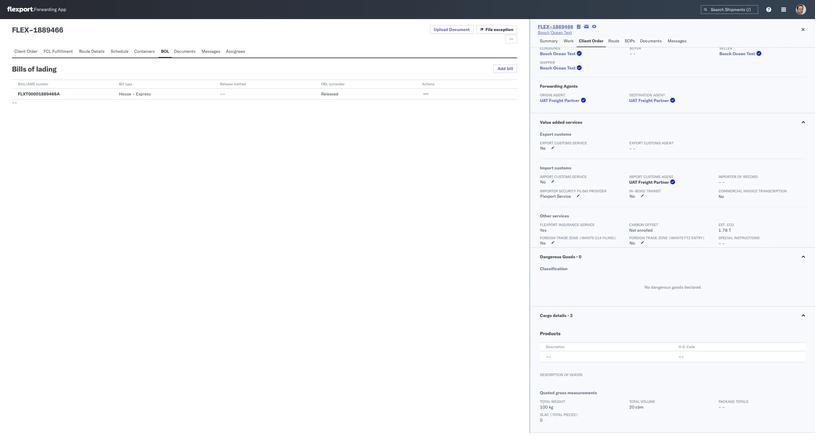 Task type: describe. For each thing, give the bounding box(es) containing it.
no inside commercial invoice transcription no
[[719, 194, 724, 199]]

0 horizontal spatial documents button
[[172, 46, 199, 58]]

buyer
[[630, 46, 641, 50]]

bosch ocean test for seller
[[719, 51, 755, 56]]

offset
[[645, 223, 658, 227]]

upload
[[434, 27, 448, 32]]

no for foreign trade zone (wants ftz entry)
[[630, 241, 635, 246]]

sops button
[[622, 36, 638, 47]]

schedule button
[[108, 46, 132, 58]]

no for in-bond transit
[[630, 194, 635, 199]]

route button
[[606, 36, 622, 47]]

other services
[[540, 213, 569, 219]]

bol button
[[159, 46, 172, 58]]

special
[[719, 236, 733, 240]]

summary button
[[538, 36, 561, 47]]

agents
[[564, 84, 578, 89]]

value added services
[[540, 120, 582, 125]]

description of goods
[[540, 373, 582, 377]]

assignees button
[[223, 46, 249, 58]]

app
[[58, 7, 66, 12]]

customs for import customs agent
[[644, 175, 661, 179]]

bosch ocean test link for consignee
[[540, 51, 583, 57]]

freight down import customs agent
[[638, 180, 653, 185]]

totals
[[736, 400, 748, 404]]

partner down import customs agent
[[654, 180, 669, 185]]

commercial
[[719, 189, 742, 193]]

route details button
[[77, 46, 108, 58]]

containers button
[[132, 46, 159, 58]]

uat freight partner link for destination
[[629, 98, 677, 104]]

bosch ocean test for consignee
[[540, 51, 575, 56]]

(wants for 214
[[579, 236, 594, 240]]

messages for the right messages button
[[668, 38, 686, 44]]

foreign trade zone (wants ftz entry)
[[629, 236, 705, 240]]

1 horizontal spatial documents button
[[638, 36, 665, 47]]

bosch ocean test link up summary
[[538, 30, 572, 36]]

messages for the leftmost messages button
[[202, 49, 220, 54]]

bosch for consignee
[[540, 51, 552, 56]]

route for route
[[608, 38, 619, 44]]

slac
[[540, 413, 549, 417]]

zone for 214
[[569, 236, 578, 240]]

of for bills
[[28, 64, 34, 73]]

0 horizontal spatial service
[[557, 194, 571, 199]]

route for route details
[[79, 49, 90, 54]]

dangerous
[[651, 285, 671, 290]]

transcription
[[758, 189, 787, 193]]

description for description
[[546, 345, 565, 349]]

release method
[[220, 82, 246, 86]]

document
[[449, 27, 470, 32]]

no left dangerous
[[645, 285, 650, 290]]

weight
[[551, 400, 565, 404]]

partner for destination agent
[[654, 98, 669, 103]]

co2
[[727, 223, 734, 227]]

express
[[136, 91, 151, 97]]

zone for ftz
[[658, 236, 668, 240]]

bol
[[161, 49, 169, 54]]

added
[[552, 120, 565, 125]]

schedule
[[111, 49, 128, 54]]

1 horizontal spatial messages button
[[665, 36, 690, 47]]

uat freight partner for destination
[[629, 98, 669, 103]]

record
[[743, 175, 758, 179]]

1 vertical spatial client order
[[14, 49, 37, 54]]

customs for export customs agent - -
[[644, 141, 661, 145]]

code
[[687, 345, 695, 349]]

number
[[36, 82, 48, 86]]

uat freight partner link for origin
[[540, 98, 587, 104]]

bosch for seller
[[719, 51, 732, 56]]

bosch for shipper
[[540, 65, 552, 71]]

ocean for seller
[[733, 51, 746, 56]]

import customs service
[[540, 175, 587, 179]]

flexport service
[[540, 194, 571, 199]]

• for goods
[[576, 254, 578, 260]]

0 inside "package totals - - slac (total pieces) 0"
[[540, 418, 543, 423]]

entry)
[[691, 236, 705, 240]]

no dangerous goods declared
[[645, 285, 701, 290]]

add bill
[[498, 66, 513, 71]]

export customs agent - -
[[629, 141, 674, 151]]

yes
[[540, 228, 546, 233]]

bosch ocean test for shipper
[[540, 65, 575, 71]]

import for import customs
[[540, 165, 553, 171]]

details
[[91, 49, 105, 54]]

total weight 100 kg
[[540, 400, 565, 410]]

forwarding app
[[34, 7, 66, 12]]

partner for origin agent
[[564, 98, 580, 103]]

documents for rightmost documents button
[[640, 38, 662, 44]]

customs for import customs service
[[554, 175, 571, 179]]

est. co2 1.76 t
[[719, 223, 734, 233]]

transit
[[646, 189, 661, 193]]

of for importer
[[737, 175, 742, 179]]

products
[[540, 331, 561, 337]]

total for total volume
[[629, 400, 640, 404]]

total volume
[[629, 400, 655, 404]]

test for shipper
[[567, 65, 575, 71]]

flex-
[[538, 24, 553, 30]]

add
[[498, 66, 506, 71]]

gross
[[556, 390, 566, 396]]

lading
[[36, 64, 57, 73]]

origin
[[540, 93, 552, 97]]

1 horizontal spatial 1889466
[[553, 24, 573, 30]]

surrender
[[329, 82, 345, 86]]

trade for foreign trade zone (wants ftz entry)
[[646, 236, 657, 240]]

kg
[[549, 405, 553, 410]]

ftz
[[684, 236, 690, 240]]

0 horizontal spatial client order button
[[12, 46, 41, 58]]

test for seller
[[747, 51, 755, 56]]

services inside 'button'
[[566, 120, 582, 125]]

other
[[540, 213, 551, 219]]

fcl
[[44, 49, 51, 54]]

release
[[220, 82, 233, 86]]

flex-1889466 link
[[538, 24, 573, 30]]

service for - -
[[572, 141, 587, 145]]

dangerous goods • 0
[[540, 254, 581, 260]]

cbm
[[635, 405, 644, 410]]

total for total weight 100 kg
[[540, 400, 550, 404]]

upload document
[[434, 27, 470, 32]]

goods for dangerous
[[672, 285, 683, 290]]

not
[[629, 228, 636, 233]]

uat for origin
[[540, 98, 548, 103]]

1.76
[[719, 228, 728, 233]]

trade for foreign trade zone (wants 214 filing)
[[556, 236, 568, 240]]

bills of lading
[[12, 64, 57, 73]]

buyer - -
[[630, 46, 641, 56]]

cargo details • 2
[[540, 313, 573, 318]]

package
[[719, 400, 735, 404]]

method
[[234, 82, 246, 86]]



Task type: vqa. For each thing, say whether or not it's contained in the screenshot.
of inside Importer of record - -
yes



Task type: locate. For each thing, give the bounding box(es) containing it.
no down import customs
[[540, 179, 546, 185]]

insurance
[[558, 223, 579, 227]]

bosch ocean test link down seller on the top right of page
[[719, 51, 763, 57]]

customs up transit on the right of the page
[[644, 175, 661, 179]]

0 vertical spatial messages
[[668, 38, 686, 44]]

uat down destination
[[629, 98, 637, 103]]

upload document button
[[430, 25, 474, 34]]

foreign down not
[[629, 236, 645, 240]]

bond
[[635, 189, 645, 193]]

1 horizontal spatial messages
[[668, 38, 686, 44]]

1 horizontal spatial route
[[608, 38, 619, 44]]

1 horizontal spatial uat freight partner link
[[629, 98, 677, 104]]

0 horizontal spatial total
[[540, 400, 550, 404]]

total up "100"
[[540, 400, 550, 404]]

(wants left 214
[[579, 236, 594, 240]]

client order up bills
[[14, 49, 37, 54]]

client up bills
[[14, 49, 26, 54]]

no down in-
[[630, 194, 635, 199]]

agent inside export customs agent - -
[[662, 141, 674, 145]]

0 horizontal spatial forwarding
[[34, 7, 57, 12]]

1 vertical spatial description
[[540, 373, 563, 377]]

0 vertical spatial service
[[557, 194, 571, 199]]

0 horizontal spatial uat freight partner link
[[540, 98, 587, 104]]

importer security filing provider
[[540, 189, 607, 193]]

1889466 down forwarding app
[[33, 25, 63, 34]]

type
[[125, 82, 132, 86]]

import customs
[[540, 165, 571, 171]]

no for import customs service
[[540, 179, 546, 185]]

0 horizontal spatial client order
[[14, 49, 37, 54]]

uat freight partner link down destination agent
[[629, 98, 677, 104]]

order for left client order button
[[27, 49, 37, 54]]

order for client order button to the right
[[592, 38, 603, 44]]

import for import customs service
[[540, 175, 553, 179]]

goods
[[562, 254, 575, 260]]

foreign down yes
[[540, 236, 556, 240]]

in-bond transit
[[629, 189, 661, 193]]

0 vertical spatial •
[[576, 254, 578, 260]]

0 vertical spatial client order
[[579, 38, 603, 44]]

client for left client order button
[[14, 49, 26, 54]]

freight down origin agent
[[549, 98, 563, 103]]

foreign for foreign trade zone (wants ftz entry)
[[629, 236, 645, 240]]

of right bills
[[28, 64, 34, 73]]

fcl fulfillment
[[44, 49, 73, 54]]

bosch ocean test down shipper
[[540, 65, 575, 71]]

bosch down consignee
[[540, 51, 552, 56]]

security
[[559, 189, 576, 193]]

services
[[566, 120, 582, 125], [552, 213, 569, 219]]

1 vertical spatial 0
[[540, 418, 543, 423]]

0 vertical spatial flexport
[[540, 194, 556, 199]]

1 foreign from the left
[[540, 236, 556, 240]]

1 horizontal spatial service
[[580, 223, 595, 227]]

uat down origin
[[540, 98, 548, 103]]

assignees
[[226, 49, 245, 54]]

flexport up yes
[[540, 223, 558, 227]]

1 horizontal spatial order
[[592, 38, 603, 44]]

uat freight partner link down origin agent
[[540, 98, 587, 104]]

uat freight partner for origin
[[540, 98, 580, 103]]

client order right work button
[[579, 38, 603, 44]]

ocean
[[551, 30, 563, 35], [553, 51, 566, 56], [733, 51, 746, 56], [553, 65, 566, 71]]

1 vertical spatial services
[[552, 213, 569, 219]]

1 horizontal spatial client
[[579, 38, 591, 44]]

order left route button
[[592, 38, 603, 44]]

customs down import customs
[[554, 175, 571, 179]]

no down yes
[[540, 241, 546, 246]]

of up the quoted gross measurements
[[564, 373, 569, 377]]

1 vertical spatial route
[[79, 49, 90, 54]]

details
[[553, 313, 566, 318]]

1 vertical spatial service
[[572, 175, 587, 179]]

import customs agent
[[629, 175, 673, 179]]

of left record
[[737, 175, 742, 179]]

bills/ams number
[[18, 82, 48, 86]]

1 vertical spatial goods
[[570, 373, 582, 377]]

2 uat freight partner link from the left
[[629, 98, 677, 104]]

documents button right sops
[[638, 36, 665, 47]]

Search Shipments (/) text field
[[701, 5, 758, 14]]

0 horizontal spatial importer
[[540, 189, 558, 193]]

client
[[579, 38, 591, 44], [14, 49, 26, 54]]

test for consignee
[[567, 51, 575, 56]]

0 vertical spatial forwarding
[[34, 7, 57, 12]]

bills
[[12, 64, 26, 73]]

bosch down flex-
[[538, 30, 550, 35]]

0 horizontal spatial goods
[[570, 373, 582, 377]]

1 total from the left
[[540, 400, 550, 404]]

1 horizontal spatial client order button
[[577, 36, 606, 47]]

partner down destination agent
[[654, 98, 669, 103]]

1 vertical spatial of
[[737, 175, 742, 179]]

order
[[592, 38, 603, 44], [27, 49, 37, 54]]

1 horizontal spatial (wants
[[669, 236, 683, 240]]

forwarding left app
[[34, 7, 57, 12]]

goods up measurements
[[570, 373, 582, 377]]

flexport inside flexport insurance service yes
[[540, 223, 558, 227]]

0 horizontal spatial foreign
[[540, 236, 556, 240]]

t
[[729, 228, 731, 233]]

flexport for flexport insurance service yes
[[540, 223, 558, 227]]

0 vertical spatial 0
[[579, 254, 581, 260]]

value added services button
[[530, 113, 815, 131]]

1 horizontal spatial documents
[[640, 38, 662, 44]]

customs down value added services 'button'
[[644, 141, 661, 145]]

1889466
[[553, 24, 573, 30], [33, 25, 63, 34]]

100
[[540, 405, 548, 410]]

uat up in-
[[629, 180, 637, 185]]

service inside flexport insurance service yes
[[580, 223, 595, 227]]

client for client order button to the right
[[579, 38, 591, 44]]

fcl fulfillment button
[[41, 46, 77, 58]]

total up 20
[[629, 400, 640, 404]]

0 horizontal spatial of
[[28, 64, 34, 73]]

route left sops
[[608, 38, 619, 44]]

bill
[[119, 82, 124, 86]]

2 vertical spatial of
[[564, 373, 569, 377]]

bosch ocean test down seller on the top right of page
[[719, 51, 755, 56]]

quoted
[[540, 390, 555, 396]]

no down export customs
[[540, 146, 546, 151]]

fulfillment
[[52, 49, 73, 54]]

1 horizontal spatial zone
[[658, 236, 668, 240]]

1 vertical spatial order
[[27, 49, 37, 54]]

1 horizontal spatial client order
[[579, 38, 603, 44]]

import up import customs service
[[540, 165, 553, 171]]

forwarding agents
[[540, 84, 578, 89]]

zone down flexport insurance service yes
[[569, 236, 578, 240]]

(wants left the ftz
[[669, 236, 683, 240]]

bosch ocean test link down shipper
[[540, 65, 583, 71]]

uat
[[540, 98, 548, 103], [629, 98, 637, 103], [629, 180, 637, 185]]

2 foreign from the left
[[629, 236, 645, 240]]

1 vertical spatial messages
[[202, 49, 220, 54]]

freight down destination agent
[[638, 98, 653, 103]]

• right goods on the bottom right of page
[[576, 254, 578, 260]]

flexport. image
[[7, 7, 34, 13]]

order left fcl
[[27, 49, 37, 54]]

client order button right "work"
[[577, 36, 606, 47]]

foreign for foreign trade zone (wants 214 filing)
[[540, 236, 556, 240]]

file exception
[[485, 27, 513, 32]]

uat for destination
[[629, 98, 637, 103]]

import up in-
[[629, 175, 643, 179]]

uat freight partner down destination agent
[[629, 98, 669, 103]]

2 horizontal spatial of
[[737, 175, 742, 179]]

documents right bol
[[174, 49, 196, 54]]

export customs
[[540, 132, 571, 137]]

zone
[[569, 236, 578, 240], [658, 236, 668, 240]]

bosch ocean test down flex-1889466 link
[[538, 30, 572, 35]]

freight for destination
[[638, 98, 653, 103]]

in-
[[629, 189, 635, 193]]

bosch down shipper
[[540, 65, 552, 71]]

0 horizontal spatial •
[[567, 313, 569, 318]]

service down security
[[557, 194, 571, 199]]

import for import customs agent
[[629, 175, 643, 179]]

1 vertical spatial importer
[[540, 189, 558, 193]]

bosch ocean test down consignee
[[540, 51, 575, 56]]

1 horizontal spatial foreign
[[629, 236, 645, 240]]

2 zone from the left
[[658, 236, 668, 240]]

service up filing
[[572, 175, 587, 179]]

service up foreign trade zone (wants 214 filing)
[[580, 223, 595, 227]]

ocean for shipper
[[553, 65, 566, 71]]

-
[[29, 25, 33, 34], [630, 51, 632, 56], [633, 51, 636, 56], [132, 91, 135, 97], [220, 91, 223, 97], [223, 91, 225, 97], [12, 100, 15, 105], [15, 100, 17, 105], [629, 146, 632, 151], [633, 146, 635, 151], [719, 180, 721, 185], [722, 180, 725, 185], [719, 241, 721, 246], [722, 241, 725, 246], [546, 354, 548, 360], [548, 354, 551, 360], [679, 354, 681, 360], [681, 354, 684, 360], [719, 405, 721, 410], [722, 405, 725, 410]]

add bill button
[[493, 64, 517, 73]]

documents up buyer
[[640, 38, 662, 44]]

goods for of
[[570, 373, 582, 377]]

flxt00001889466a
[[18, 91, 60, 97]]

service for uat freight partner
[[572, 175, 587, 179]]

0 vertical spatial client
[[579, 38, 591, 44]]

bosch ocean test link for seller
[[719, 51, 763, 57]]

services right "added"
[[566, 120, 582, 125]]

uat freight partner down origin agent
[[540, 98, 580, 103]]

0 horizontal spatial (wants
[[579, 236, 594, 240]]

1 horizontal spatial of
[[564, 373, 569, 377]]

(wants for ftz
[[669, 236, 683, 240]]

0 vertical spatial documents
[[640, 38, 662, 44]]

volume
[[641, 400, 655, 404]]

0
[[579, 254, 581, 260], [540, 418, 543, 423]]

1 vertical spatial client
[[14, 49, 26, 54]]

bill type
[[119, 82, 132, 86]]

summary
[[540, 38, 558, 44]]

0 horizontal spatial 0
[[540, 418, 543, 423]]

obl surrender
[[321, 82, 345, 86]]

1 horizontal spatial •
[[576, 254, 578, 260]]

bosch ocean test link for shipper
[[540, 65, 583, 71]]

route
[[608, 38, 619, 44], [79, 49, 90, 54]]

export inside export customs agent - -
[[629, 141, 643, 145]]

1 horizontal spatial goods
[[672, 285, 683, 290]]

flex - 1889466
[[12, 25, 63, 34]]

dangerous
[[540, 254, 561, 260]]

export customs service
[[540, 141, 587, 145]]

documents button right bol
[[172, 46, 199, 58]]

client order button
[[577, 36, 606, 47], [12, 46, 41, 58]]

0 horizontal spatial trade
[[556, 236, 568, 240]]

1 horizontal spatial trade
[[646, 236, 657, 240]]

exception
[[494, 27, 513, 32]]

goods left declared
[[672, 285, 683, 290]]

1 horizontal spatial forwarding
[[540, 84, 563, 89]]

description
[[546, 345, 565, 349], [540, 373, 563, 377]]

1 uat freight partner link from the left
[[540, 98, 587, 104]]

of inside the importer of record - -
[[737, 175, 742, 179]]

1 vertical spatial forwarding
[[540, 84, 563, 89]]

forwarding up origin agent
[[540, 84, 563, 89]]

bosch ocean test link
[[538, 30, 572, 36], [540, 51, 583, 57], [719, 51, 763, 57], [540, 65, 583, 71]]

0 horizontal spatial 1889466
[[33, 25, 63, 34]]

description for description of goods
[[540, 373, 563, 377]]

importer up flexport service
[[540, 189, 558, 193]]

• for details
[[567, 313, 569, 318]]

description up quoted
[[540, 373, 563, 377]]

0 vertical spatial description
[[546, 345, 565, 349]]

provider
[[589, 189, 607, 193]]

0 horizontal spatial zone
[[569, 236, 578, 240]]

1 vertical spatial flexport
[[540, 223, 558, 227]]

measurements
[[567, 390, 597, 396]]

export for export customs service
[[540, 141, 554, 145]]

0 horizontal spatial client
[[14, 49, 26, 54]]

0 horizontal spatial messages
[[202, 49, 220, 54]]

destination
[[629, 93, 652, 97]]

client order button up bills
[[12, 46, 41, 58]]

1 horizontal spatial total
[[629, 400, 640, 404]]

forwarding for forwarding agents
[[540, 84, 563, 89]]

house - express
[[119, 91, 151, 97]]

messages button
[[665, 36, 690, 47], [199, 46, 223, 58]]

0 vertical spatial of
[[28, 64, 34, 73]]

2 total from the left
[[629, 400, 640, 404]]

actions
[[422, 82, 434, 86]]

flexport up other on the right
[[540, 194, 556, 199]]

bills/ams
[[18, 82, 35, 86]]

no down not
[[630, 241, 635, 246]]

0 vertical spatial goods
[[672, 285, 683, 290]]

0 horizontal spatial messages button
[[199, 46, 223, 58]]

1 vertical spatial service
[[580, 223, 595, 227]]

services up insurance
[[552, 213, 569, 219]]

customs for export customs
[[554, 132, 571, 137]]

work button
[[561, 36, 577, 47]]

customs for export customs service
[[554, 141, 571, 145]]

route left details
[[79, 49, 90, 54]]

0 down slac
[[540, 418, 543, 423]]

customs up import customs service
[[554, 165, 571, 171]]

bosch ocean test
[[538, 30, 572, 35], [540, 51, 575, 56], [719, 51, 755, 56], [540, 65, 575, 71]]

0 vertical spatial importer
[[719, 175, 736, 179]]

importer of record - -
[[719, 175, 758, 185]]

0 vertical spatial service
[[572, 141, 587, 145]]

partner down "agents"
[[564, 98, 580, 103]]

0 horizontal spatial order
[[27, 49, 37, 54]]

trade down flexport insurance service yes
[[556, 236, 568, 240]]

1 vertical spatial documents
[[174, 49, 196, 54]]

documents button
[[638, 36, 665, 47], [172, 46, 199, 58]]

forwarding
[[34, 7, 57, 12], [540, 84, 563, 89]]

0 right goods on the bottom right of page
[[579, 254, 581, 260]]

0 vertical spatial order
[[592, 38, 603, 44]]

1889466 up "work"
[[553, 24, 573, 30]]

client right work button
[[579, 38, 591, 44]]

bosch ocean test link down consignee
[[540, 51, 583, 57]]

freight for origin
[[549, 98, 563, 103]]

import down import customs
[[540, 175, 553, 179]]

2 trade from the left
[[646, 236, 657, 240]]

customs up export customs service
[[554, 132, 571, 137]]

importer inside the importer of record - -
[[719, 175, 736, 179]]

customs inside export customs agent - -
[[644, 141, 661, 145]]

1 horizontal spatial 0
[[579, 254, 581, 260]]

1 horizontal spatial importer
[[719, 175, 736, 179]]

zone left the ftz
[[658, 236, 668, 240]]

0 horizontal spatial route
[[79, 49, 90, 54]]

1 trade from the left
[[556, 236, 568, 240]]

no down commercial
[[719, 194, 724, 199]]

uat freight partner down import customs agent
[[629, 180, 669, 185]]

of for description
[[564, 373, 569, 377]]

obl
[[321, 82, 328, 86]]

est.
[[719, 223, 726, 227]]

ocean for consignee
[[553, 51, 566, 56]]

no for export customs service
[[540, 146, 546, 151]]

route details
[[79, 49, 105, 54]]

1 vertical spatial •
[[567, 313, 569, 318]]

invoice
[[743, 189, 758, 193]]

carbon
[[629, 223, 644, 227]]

no for foreign trade zone (wants 214 filing)
[[540, 241, 546, 246]]

goods
[[672, 285, 683, 290], [570, 373, 582, 377]]

(wants
[[579, 236, 594, 240], [669, 236, 683, 240]]

freight
[[549, 98, 563, 103], [638, 98, 653, 103], [638, 180, 653, 185]]

20
[[629, 405, 634, 410]]

0 vertical spatial route
[[608, 38, 619, 44]]

forwarding for forwarding app
[[34, 7, 57, 12]]

file exception button
[[476, 25, 517, 34], [476, 25, 517, 34]]

customs down export customs
[[554, 141, 571, 145]]

1 (wants from the left
[[579, 236, 594, 240]]

0 vertical spatial services
[[566, 120, 582, 125]]

• left 2
[[567, 313, 569, 318]]

0 horizontal spatial documents
[[174, 49, 196, 54]]

bosch down seller on the top right of page
[[719, 51, 732, 56]]

total inside total weight 100 kg
[[540, 400, 550, 404]]

carbon offset not enrolled
[[629, 223, 658, 233]]

description down products
[[546, 345, 565, 349]]

documents for the leftmost documents button
[[174, 49, 196, 54]]

seller
[[719, 46, 732, 50]]

export for export customs
[[540, 132, 553, 137]]

flexport for flexport service
[[540, 194, 556, 199]]

trade down enrolled
[[646, 236, 657, 240]]

importer up commercial
[[719, 175, 736, 179]]

customs for import customs
[[554, 165, 571, 171]]

importer for -
[[719, 175, 736, 179]]

sops
[[625, 38, 635, 44]]

importer for provider
[[540, 189, 558, 193]]

2 (wants from the left
[[669, 236, 683, 240]]

service down value added services in the top right of the page
[[572, 141, 587, 145]]

1 zone from the left
[[569, 236, 578, 240]]

origin agent
[[540, 93, 565, 97]]



